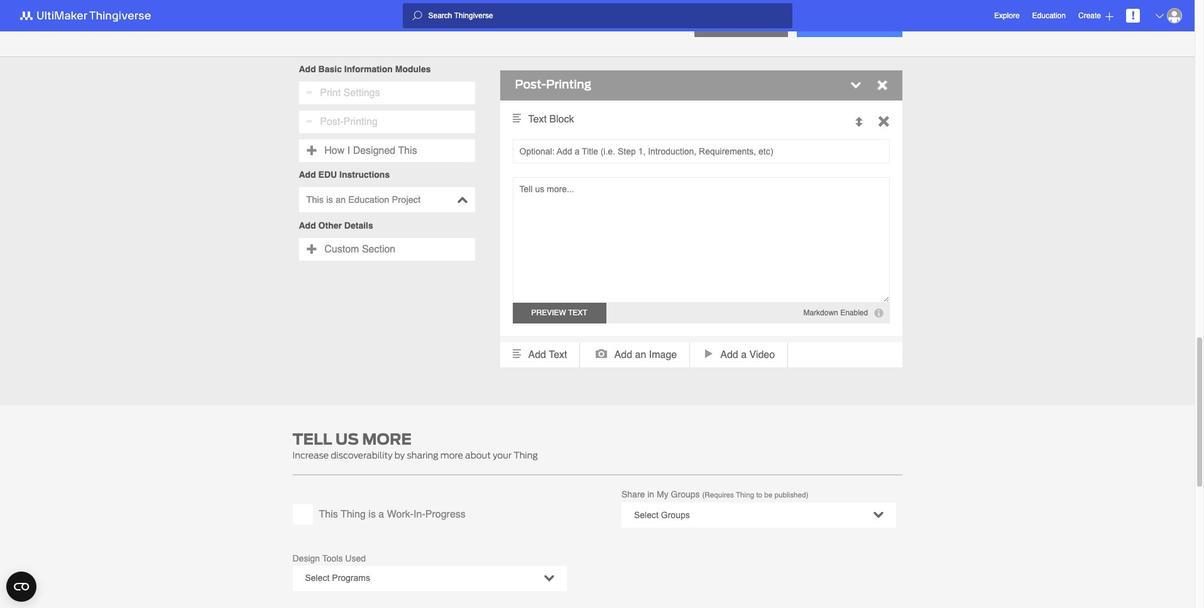 Task type: locate. For each thing, give the bounding box(es) containing it.
this for this is an education project
[[306, 195, 324, 205]]

! link
[[1126, 9, 1140, 23]]

enabled
[[840, 309, 868, 318]]

is left work-
[[368, 509, 376, 520]]

to
[[756, 491, 762, 500]]

1 horizontal spatial education
[[1032, 11, 1066, 20]]

printing up block
[[546, 76, 591, 93]]

how
[[324, 145, 345, 156]]

post- down the print
[[320, 116, 344, 128]]

0 vertical spatial is
[[326, 195, 333, 205]]

0 horizontal spatial is
[[326, 195, 333, 205]]

0 horizontal spatial education
[[348, 195, 389, 205]]

thing inside share in my groups (requires thing to be published)
[[736, 491, 754, 500]]

custom section
[[322, 244, 395, 255]]

2 preview from the top
[[531, 309, 566, 318]]

add for add text
[[528, 350, 546, 361]]

1 vertical spatial education
[[348, 195, 389, 205]]

creating a new thing
[[293, 11, 490, 33]]

an
[[336, 195, 346, 205], [635, 350, 646, 361]]

published)
[[775, 491, 808, 500]]

1 vertical spatial preview text button
[[512, 303, 606, 324]]

education link
[[1032, 9, 1066, 22]]

0 vertical spatial printing
[[546, 76, 591, 93]]

share in my groups (requires thing to be published)
[[621, 490, 808, 500]]

add an image
[[614, 350, 677, 361]]

tools
[[322, 553, 343, 564]]

2 vertical spatial a
[[379, 509, 384, 520]]

1 vertical spatial post-
[[320, 116, 344, 128]]

1 horizontal spatial post-printing
[[515, 76, 591, 93]]

an down the add edu instructions
[[336, 195, 346, 205]]

thing up used
[[341, 509, 366, 520]]

preview text
[[531, 18, 587, 26], [531, 309, 587, 318]]

post- up text block
[[515, 76, 546, 93]]

video
[[749, 350, 775, 361]]

cancel
[[656, 21, 688, 30]]

text block option
[[500, 100, 902, 336]]

add for add basic information modules
[[299, 64, 316, 74]]

a left the video
[[741, 350, 747, 361]]

discoverability
[[331, 451, 392, 461]]

0 vertical spatial this
[[398, 145, 417, 156]]

add for add an image
[[614, 350, 632, 361]]

information
[[344, 64, 393, 74]]

1 horizontal spatial is
[[368, 509, 376, 520]]

thing right search control icon
[[438, 11, 490, 33]]

add for add other details
[[299, 221, 316, 231]]

add
[[299, 64, 316, 74], [299, 170, 316, 180], [299, 221, 316, 231], [528, 350, 546, 361], [614, 350, 632, 361], [720, 350, 738, 361]]

2 vertical spatial this
[[319, 509, 338, 520]]

0 vertical spatial a
[[381, 11, 392, 33]]

education left create
[[1032, 11, 1066, 20]]

edu
[[318, 170, 337, 180]]

is
[[326, 195, 333, 205], [368, 509, 376, 520]]

makerbot logo image
[[13, 8, 166, 23]]

a left work-
[[379, 509, 384, 520]]

add other details
[[299, 221, 373, 231]]

a for new
[[381, 11, 392, 33]]

this
[[398, 145, 417, 156], [306, 195, 324, 205], [319, 509, 338, 520]]

0 vertical spatial preview text button
[[512, 12, 606, 33]]

post-
[[515, 76, 546, 93], [320, 116, 344, 128]]

more
[[362, 429, 412, 451]]

is down edu
[[326, 195, 333, 205]]

preview
[[531, 18, 566, 26], [531, 309, 566, 318]]

in-
[[414, 509, 425, 520]]

text
[[568, 18, 587, 26], [528, 114, 547, 125], [568, 309, 587, 318], [549, 350, 567, 361]]

0 horizontal spatial printing
[[343, 116, 378, 128]]

block
[[549, 114, 574, 125]]

this up design tools used
[[319, 509, 338, 520]]

None text field
[[512, 0, 890, 12]]

preview inside text block option
[[531, 309, 566, 318]]

thing
[[438, 11, 490, 33], [856, 19, 883, 30], [514, 451, 538, 461], [736, 491, 754, 500], [341, 509, 366, 520]]

1 horizontal spatial an
[[635, 350, 646, 361]]

preview text inside text block option
[[531, 309, 587, 318]]

0 horizontal spatial an
[[336, 195, 346, 205]]

preview text for preview text button within text block option
[[531, 309, 587, 318]]

share
[[621, 490, 645, 500]]

in
[[647, 490, 654, 500]]

1 vertical spatial this
[[306, 195, 324, 205]]

section
[[362, 244, 395, 255]]

thing left to
[[736, 491, 754, 500]]

add edu instructions
[[299, 170, 390, 180]]

publish thing button
[[797, 13, 902, 37]]

1 vertical spatial a
[[741, 350, 747, 361]]

post-printing down 'print settings'
[[317, 116, 378, 128]]

print settings
[[317, 87, 380, 99]]

details
[[344, 221, 373, 231]]

creating
[[293, 11, 377, 33]]

2 preview text button from the top
[[512, 303, 606, 324]]

0 horizontal spatial post-printing
[[317, 116, 378, 128]]

!
[[1131, 9, 1135, 22]]

plusicon image
[[1105, 12, 1114, 20]]

education
[[1032, 11, 1066, 20], [348, 195, 389, 205]]

1 preview text from the top
[[531, 18, 587, 26]]

0 vertical spatial preview
[[531, 18, 566, 26]]

your
[[493, 451, 511, 461]]

this down edu
[[306, 195, 324, 205]]

preview text button
[[512, 12, 606, 33], [512, 303, 606, 324]]

thing right publish
[[856, 19, 883, 30]]

1 vertical spatial an
[[635, 350, 646, 361]]

2 preview text from the top
[[531, 309, 587, 318]]

a for video
[[741, 350, 747, 361]]

this right designed
[[398, 145, 417, 156]]

0 horizontal spatial post-
[[320, 116, 344, 128]]

more
[[440, 451, 463, 461]]

1 vertical spatial post-printing
[[317, 116, 378, 128]]

this for this thing is a work-in-progress
[[319, 509, 338, 520]]

printing down settings at the top
[[343, 116, 378, 128]]

a
[[381, 11, 392, 33], [741, 350, 747, 361], [379, 509, 384, 520]]

printing
[[546, 76, 591, 93], [343, 116, 378, 128]]

designed
[[353, 145, 395, 156]]

thing right "your"
[[514, 451, 538, 461]]

1 horizontal spatial post-
[[515, 76, 546, 93]]

post-printing up text block
[[515, 76, 591, 93]]

education down "instructions"
[[348, 195, 389, 205]]

1 vertical spatial preview
[[531, 309, 566, 318]]

0 vertical spatial post-
[[515, 76, 546, 93]]

1 vertical spatial preview text
[[531, 309, 587, 318]]

post-printing
[[515, 76, 591, 93], [317, 116, 378, 128]]

0 vertical spatial preview text
[[531, 18, 587, 26]]

1 vertical spatial is
[[368, 509, 376, 520]]

Search Thingiverse text field
[[422, 11, 792, 21]]

groups
[[671, 490, 700, 500]]

a left the new
[[381, 11, 392, 33]]

an left image
[[635, 350, 646, 361]]

instructions
[[339, 170, 390, 180]]

publish
[[816, 19, 854, 30]]

0 vertical spatial an
[[336, 195, 346, 205]]

create button
[[1078, 5, 1114, 26]]



Task type: describe. For each thing, give the bounding box(es) containing it.
create
[[1078, 11, 1101, 20]]

markdown
[[803, 309, 838, 318]]

explore
[[994, 11, 1020, 20]]

search control image
[[412, 11, 422, 21]]

design
[[293, 553, 320, 564]]

1 horizontal spatial printing
[[546, 76, 591, 93]]

text block
[[528, 114, 574, 125]]

save & view
[[713, 19, 769, 30]]

save
[[713, 19, 736, 30]]

save & view button
[[694, 13, 788, 37]]

add text
[[528, 350, 567, 361]]

increase
[[293, 451, 329, 461]]

settings
[[343, 87, 380, 99]]

project
[[392, 195, 421, 205]]

custom
[[324, 244, 359, 255]]

this is an education project
[[306, 195, 421, 205]]

cancel link
[[656, 21, 688, 30]]

avatar image
[[1167, 8, 1182, 23]]

1 preview from the top
[[531, 18, 566, 26]]

&
[[739, 19, 744, 30]]

Optional: Add a Title (i.e. Step 1, Introduction, Requirements, etc) text field
[[512, 139, 890, 164]]

add a video
[[720, 350, 775, 361]]

my
[[657, 490, 668, 500]]

sharing
[[407, 451, 438, 461]]

1 preview text button from the top
[[512, 12, 606, 33]]

add for add a video
[[720, 350, 738, 361]]

preview text for 2nd preview text button from the bottom of the page
[[531, 18, 587, 26]]

thing inside button
[[856, 19, 883, 30]]

open widget image
[[6, 572, 36, 602]]

Tell us more... text field
[[512, 177, 890, 303]]

tell
[[293, 429, 332, 451]]

how i designed this
[[322, 145, 417, 156]]

print
[[320, 87, 341, 99]]

add for add edu instructions
[[299, 170, 316, 180]]

progress
[[425, 509, 466, 520]]

explore button
[[994, 5, 1020, 26]]

preview text button inside text block option
[[512, 303, 606, 324]]

publish thing
[[816, 19, 883, 30]]

about
[[465, 451, 491, 461]]

i
[[347, 145, 350, 156]]

image
[[649, 350, 677, 361]]

view
[[747, 19, 769, 30]]

this thing is a work-in-progress
[[319, 509, 466, 520]]

us
[[335, 429, 359, 451]]

thing inside 'tell us more increase discoverability by sharing more about your thing'
[[514, 451, 538, 461]]

used
[[345, 553, 366, 564]]

tell us more increase discoverability by sharing more about your thing
[[293, 429, 538, 461]]

work-
[[387, 509, 414, 520]]

basic
[[318, 64, 342, 74]]

design tools used
[[293, 553, 366, 564]]

other
[[318, 221, 342, 231]]

by
[[395, 451, 405, 461]]

new
[[396, 11, 435, 33]]

0 vertical spatial post-printing
[[515, 76, 591, 93]]

be
[[764, 491, 773, 500]]

add basic information modules
[[299, 64, 431, 74]]

0 vertical spatial education
[[1032, 11, 1066, 20]]

markdown enabled
[[803, 309, 870, 318]]

modules
[[395, 64, 431, 74]]

1 vertical spatial printing
[[343, 116, 378, 128]]

(requires
[[702, 491, 734, 500]]



Task type: vqa. For each thing, say whether or not it's contained in the screenshot.
second Preview
yes



